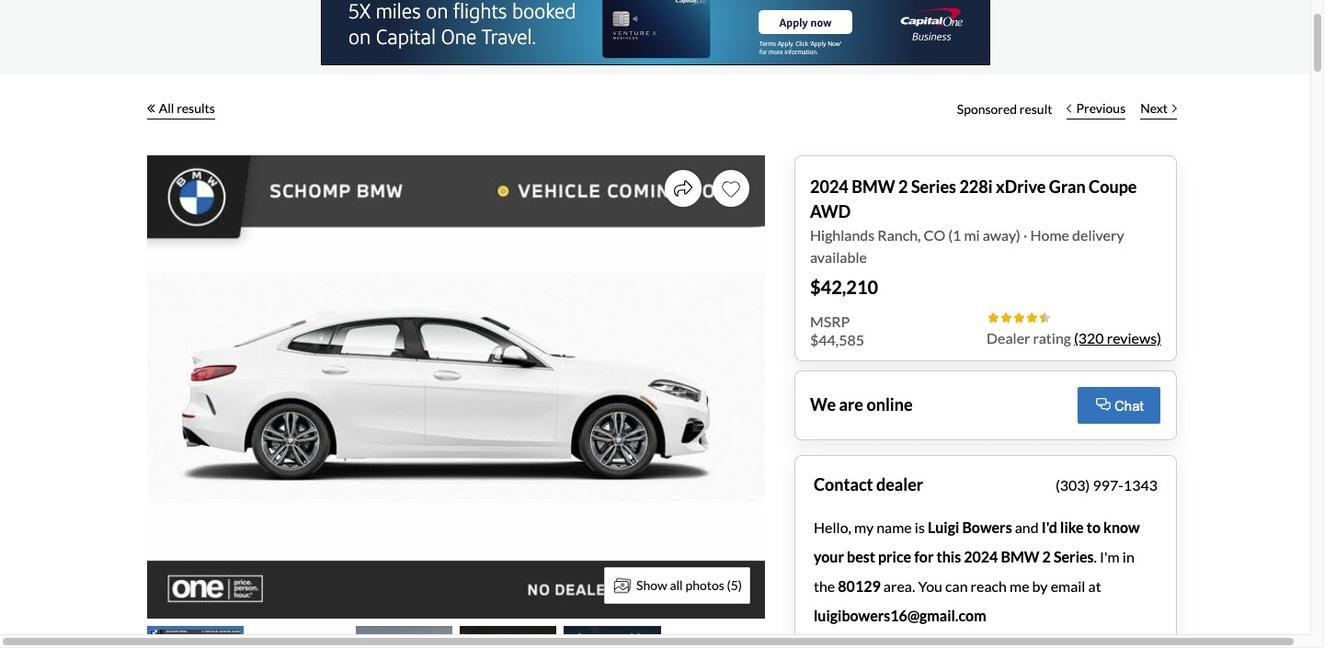 Task type: locate. For each thing, give the bounding box(es) containing it.
· home delivery available
[[810, 226, 1125, 265]]

2 up ranch,
[[899, 176, 908, 196]]

1 horizontal spatial 2
[[1043, 548, 1051, 565]]

1 vertical spatial 2
[[1043, 548, 1051, 565]]

(303)
[[1056, 476, 1091, 494]]

dealer
[[877, 474, 924, 495]]

mi
[[965, 226, 980, 243]]

228i
[[960, 176, 993, 196]]

bmw up me
[[1001, 548, 1040, 565]]

0 vertical spatial series
[[912, 176, 957, 196]]

1 horizontal spatial bmw
[[1001, 548, 1040, 565]]

all
[[159, 100, 174, 116]]

bmw
[[852, 176, 896, 196], [1001, 548, 1040, 565]]

2024
[[810, 176, 849, 196], [964, 548, 999, 565]]

sponsored
[[957, 101, 1018, 117]]

advertisement region
[[321, 0, 990, 65]]

0 horizontal spatial 2
[[899, 176, 908, 196]]

tab list
[[147, 626, 765, 649]]

0 horizontal spatial series
[[912, 176, 957, 196]]

dealer rating (320 reviews)
[[987, 329, 1162, 346]]

997-
[[1093, 476, 1124, 494]]

bmw inside 2024 bmw 2 series 228i xdrive gran coupe awd
[[852, 176, 896, 196]]

2024 bmw 2 series
[[964, 548, 1094, 565]]

highlands ranch, co (1 mi away)
[[810, 226, 1021, 243]]

chevron left image
[[1068, 103, 1072, 113]]

1 vertical spatial series
[[1054, 548, 1094, 565]]

xdrive
[[996, 176, 1046, 196]]

can
[[946, 577, 968, 595]]

chat
[[1115, 398, 1144, 414]]

online
[[867, 395, 913, 415]]

by
[[1033, 577, 1048, 595]]

2024 inside 2024 bmw 2 series 228i xdrive gran coupe awd
[[810, 176, 849, 196]]

0 horizontal spatial 2024
[[810, 176, 849, 196]]

2024 bmw 2 series 228i xdrive gran coupe awd
[[810, 176, 1138, 221]]

all results link
[[147, 89, 215, 129]]

you
[[918, 577, 943, 595]]

1 vertical spatial 2024
[[964, 548, 999, 565]]

email
[[1051, 577, 1086, 595]]

next link
[[1134, 89, 1185, 129]]

1343
[[1124, 476, 1158, 494]]

rating
[[1034, 329, 1072, 346]]

series inside 2024 bmw 2 series 228i xdrive gran coupe awd
[[912, 176, 957, 196]]

the
[[814, 577, 836, 595]]

$42,210
[[810, 276, 879, 298]]

·
[[1024, 226, 1028, 243]]

1 vertical spatial bmw
[[1001, 548, 1040, 565]]

series left 228i on the top
[[912, 176, 957, 196]]

view vehicle photo 4 image
[[460, 626, 557, 649]]

i'd
[[1042, 518, 1058, 536]]

my
[[855, 518, 874, 536]]

i'd like to know your best price for this
[[814, 518, 1141, 565]]

photos
[[686, 578, 725, 593]]

0 vertical spatial bmw
[[852, 176, 896, 196]]

co
[[924, 226, 946, 243]]

vehicle full photo image
[[147, 155, 765, 619]]

2
[[899, 176, 908, 196], [1043, 548, 1051, 565]]

we
[[810, 395, 836, 415]]

series
[[912, 176, 957, 196], [1054, 548, 1094, 565]]

series down like
[[1054, 548, 1094, 565]]

your
[[814, 548, 845, 565]]

next
[[1141, 100, 1168, 116]]

to
[[1087, 518, 1101, 536]]

2 inside 2024 bmw 2 series 228i xdrive gran coupe awd
[[899, 176, 908, 196]]

awd
[[810, 201, 851, 221]]

share image
[[674, 179, 693, 198]]

(303) 997-1343
[[1056, 476, 1158, 494]]

1 horizontal spatial series
[[1054, 548, 1094, 565]]

show
[[637, 578, 668, 593]]

home
[[1031, 226, 1070, 243]]

sponsored result
[[957, 101, 1053, 117]]

0 vertical spatial 2024
[[810, 176, 849, 196]]

2024 up awd
[[810, 176, 849, 196]]

best
[[847, 548, 876, 565]]

2024 down bowers
[[964, 548, 999, 565]]

contact dealer
[[814, 474, 924, 495]]

.
[[1094, 548, 1097, 565]]

result
[[1020, 101, 1053, 117]]

(1
[[949, 226, 962, 243]]

previous
[[1077, 100, 1126, 116]]

luigibowers16@gmail.com
[[814, 607, 987, 624]]

are
[[840, 395, 864, 415]]

at
[[1089, 577, 1102, 595]]

0 horizontal spatial bmw
[[852, 176, 896, 196]]

dealer
[[987, 329, 1031, 346]]

bmw up ranch,
[[852, 176, 896, 196]]

1 horizontal spatial 2024
[[964, 548, 999, 565]]

2 down i'd
[[1043, 548, 1051, 565]]

bmw for 2024 bmw 2 series 228i xdrive gran coupe awd
[[852, 176, 896, 196]]

bowers
[[963, 518, 1013, 536]]

0 vertical spatial 2
[[899, 176, 908, 196]]

hello, my name is luigi bowers and
[[814, 518, 1042, 536]]

and
[[1015, 518, 1039, 536]]



Task type: vqa. For each thing, say whether or not it's contained in the screenshot.
Heated Navigation
no



Task type: describe. For each thing, give the bounding box(es) containing it.
$44,585
[[810, 331, 865, 348]]

coupe
[[1089, 176, 1138, 196]]

2024 for 2024 bmw 2 series
[[964, 548, 999, 565]]

view vehicle photo 1 image
[[147, 626, 244, 649]]

chat image
[[1097, 398, 1111, 411]]

gran
[[1050, 176, 1086, 196]]

all
[[670, 578, 683, 593]]

reviews)
[[1107, 329, 1162, 346]]

80129 area. you can reach me by email at
[[838, 577, 1102, 595]]

is
[[915, 518, 925, 536]]

highlands
[[810, 226, 875, 243]]

chat button
[[1078, 387, 1161, 424]]

2 for 2024 bmw 2 series
[[1043, 548, 1051, 565]]

(5)
[[727, 578, 742, 593]]

80129
[[838, 577, 881, 595]]

2024 for 2024 bmw 2 series 228i xdrive gran coupe awd
[[810, 176, 849, 196]]

ranch,
[[878, 226, 921, 243]]

msrp $44,585
[[810, 312, 865, 348]]

series for 2024 bmw 2 series 228i xdrive gran coupe awd
[[912, 176, 957, 196]]

reach
[[971, 577, 1007, 595]]

i'm
[[1100, 548, 1120, 565]]

delivery
[[1073, 226, 1125, 243]]

for
[[915, 548, 934, 565]]

in
[[1123, 548, 1135, 565]]

like
[[1061, 518, 1084, 536]]

me
[[1010, 577, 1030, 595]]

series for 2024 bmw 2 series
[[1054, 548, 1094, 565]]

we are online
[[810, 395, 913, 415]]

available
[[810, 248, 867, 265]]

2 for 2024 bmw 2 series 228i xdrive gran coupe awd
[[899, 176, 908, 196]]

contact
[[814, 474, 873, 495]]

msrp
[[810, 312, 850, 330]]

luigi
[[928, 518, 960, 536]]

price
[[879, 548, 912, 565]]

this
[[937, 548, 962, 565]]

(320
[[1074, 329, 1105, 346]]

results
[[177, 100, 215, 116]]

view vehicle photo 3 image
[[356, 626, 453, 649]]

(320 reviews) button
[[1074, 327, 1162, 349]]

know
[[1104, 518, 1141, 536]]

view vehicle photo 2 image
[[251, 626, 348, 649]]

area.
[[884, 577, 916, 595]]

chevron right image
[[1173, 103, 1178, 113]]

show all photos (5) link
[[604, 567, 751, 604]]

away)
[[983, 226, 1021, 243]]

show all photos (5)
[[637, 578, 742, 593]]

chevron double left image
[[147, 103, 155, 113]]

view vehicle photo 5 image
[[564, 626, 661, 649]]

hello,
[[814, 518, 852, 536]]

. i'm in the
[[814, 548, 1135, 595]]

bmw for 2024 bmw 2 series
[[1001, 548, 1040, 565]]

previous link
[[1060, 89, 1134, 129]]

all results
[[159, 100, 215, 116]]

name
[[877, 518, 912, 536]]



